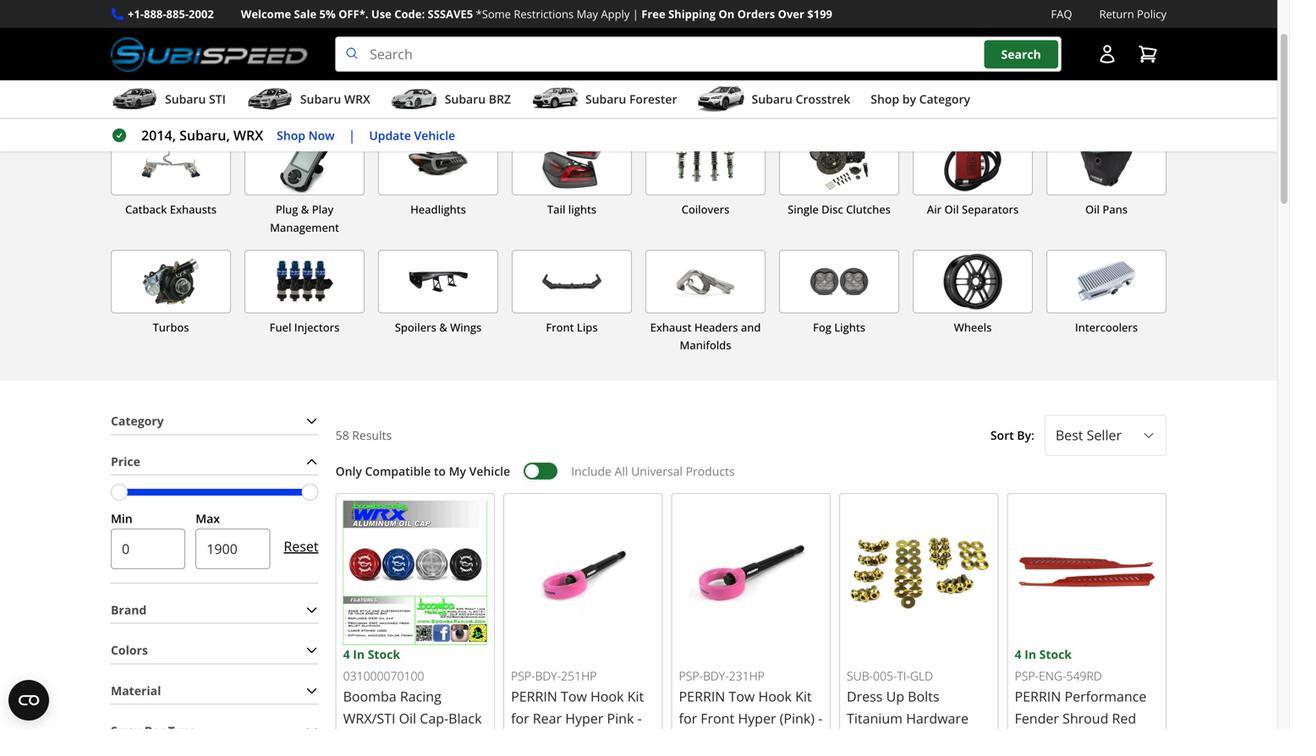 Task type: locate. For each thing, give the bounding box(es) containing it.
hook inside psp-bdy-231hp perrin tow hook kit for front hyper (pink)
[[758, 687, 792, 706]]

0 horizontal spatial oil
[[399, 709, 416, 728]]

hyper inside psp-bdy-231hp perrin tow hook kit for front hyper (pink)
[[738, 709, 776, 728]]

2 vertical spatial &
[[439, 320, 447, 335]]

eng-
[[1039, 668, 1066, 684]]

2 stock from the left
[[1039, 646, 1072, 662]]

2014 for 2014 subaru wrx parts & accessories
[[111, 72, 157, 99]]

front down the 231hp
[[701, 709, 734, 728]]

perrin inside psp-bdy-251hp perrin tow hook kit for rear hyper pink
[[511, 687, 557, 706]]

front inside psp-bdy-231hp perrin tow hook kit for front hyper (pink)
[[701, 709, 734, 728]]

1 horizontal spatial |
[[633, 6, 639, 22]]

1 horizontal spatial 4
[[1015, 646, 1022, 662]]

0 horizontal spatial hook
[[591, 687, 624, 706]]

spoilers & wings image
[[379, 251, 497, 312]]

+1-888-885-2002 link
[[128, 5, 214, 23]]

|
[[633, 6, 639, 22], [348, 126, 356, 144]]

& for plug & play management
[[301, 202, 309, 217]]

1 horizontal spatial &
[[344, 72, 360, 99]]

in up 031000070100
[[353, 646, 365, 662]]

2 in from the left
[[1025, 646, 1036, 662]]

dress
[[847, 687, 883, 706]]

perrin inside psp-bdy-231hp perrin tow hook kit for front hyper (pink)
[[679, 687, 725, 706]]

1 vertical spatial subaru
[[163, 72, 235, 99]]

4 inside 4 in stock 031000070100 boomba racing wrx/sti oil cap-blac
[[343, 646, 350, 662]]

perrin tow hook kit for rear hyper pink - 2008-2014 subaru wrx / sti sedan image
[[511, 501, 655, 645]]

reset
[[284, 537, 319, 555]]

Min text field
[[111, 529, 185, 569]]

hook
[[758, 687, 792, 706], [591, 687, 624, 706]]

2 hyper from the left
[[565, 709, 603, 728]]

return
[[1099, 6, 1134, 22]]

kit up "(pink)"
[[795, 687, 812, 706]]

hook up pink
[[591, 687, 624, 706]]

1 bdy- from the left
[[703, 668, 729, 684]]

a subaru wrx thumbnail image image
[[246, 86, 293, 112]]

1 tow from the left
[[729, 687, 755, 706]]

2 bdy- from the left
[[535, 668, 561, 684]]

1 horizontal spatial tow
[[729, 687, 755, 706]]

turbos
[[153, 320, 189, 335]]

material button
[[111, 678, 319, 704]]

psp- left the 231hp
[[679, 668, 703, 684]]

1 horizontal spatial bdy-
[[703, 668, 729, 684]]

subaru for subaru brz
[[445, 91, 486, 107]]

oil right air
[[945, 202, 959, 217]]

2 horizontal spatial &
[[439, 320, 447, 335]]

1 horizontal spatial front
[[701, 709, 734, 728]]

perrin inside the 4 in stock psp-eng-549rd perrin performance fender shroud re
[[1015, 687, 1061, 706]]

1 psp- from the left
[[679, 668, 703, 684]]

tow down 251hp on the bottom left of page
[[561, 687, 587, 706]]

subaru for subaru forester
[[585, 91, 626, 107]]

intercoolers image
[[1047, 251, 1166, 312]]

maximum slider
[[302, 484, 319, 501]]

for for perrin tow hook kit for rear hyper pink 
[[511, 709, 529, 728]]

racing
[[400, 687, 441, 706]]

2 horizontal spatial perrin
[[1015, 687, 1061, 706]]

shop
[[871, 91, 899, 107], [277, 127, 305, 143]]

1 kit from the left
[[795, 687, 812, 706]]

exhaust headers and manifolds image
[[646, 251, 765, 312]]

2 subaru from the left
[[300, 91, 341, 107]]

1 horizontal spatial in
[[1025, 646, 1036, 662]]

subaru inside 'dropdown button'
[[585, 91, 626, 107]]

005-
[[873, 668, 897, 684]]

2 for from the left
[[511, 709, 529, 728]]

subaru for 2014 subaru wrx parts & accessories
[[163, 72, 235, 99]]

tow inside psp-bdy-251hp perrin tow hook kit for rear hyper pink
[[561, 687, 587, 706]]

1 stock from the left
[[368, 646, 400, 662]]

subaru for subaru sti
[[165, 91, 206, 107]]

2 perrin from the left
[[511, 687, 557, 706]]

4 subaru from the left
[[585, 91, 626, 107]]

shop left by
[[871, 91, 899, 107]]

0 vertical spatial wrx
[[344, 91, 370, 107]]

0 horizontal spatial &
[[301, 202, 309, 217]]

bdy- for front
[[703, 668, 729, 684]]

subaru,
[[179, 126, 230, 144]]

vehicle
[[414, 127, 455, 143], [469, 463, 510, 479]]

in inside 4 in stock 031000070100 boomba racing wrx/sti oil cap-blac
[[353, 646, 365, 662]]

oil inside 4 in stock 031000070100 boomba racing wrx/sti oil cap-blac
[[399, 709, 416, 728]]

titanium
[[847, 709, 903, 728]]

single
[[788, 202, 819, 217]]

manifolds
[[680, 338, 731, 353]]

5 subaru from the left
[[752, 91, 793, 107]]

885-
[[166, 6, 189, 22]]

2 kit from the left
[[627, 687, 644, 706]]

for right pink
[[679, 709, 697, 728]]

0 horizontal spatial in
[[353, 646, 365, 662]]

oil pans button
[[1047, 132, 1167, 236]]

tow inside psp-bdy-231hp perrin tow hook kit for front hyper (pink)
[[729, 687, 755, 706]]

tow for rear
[[561, 687, 587, 706]]

0 horizontal spatial tow
[[561, 687, 587, 706]]

231hp
[[729, 668, 765, 684]]

tail lights button
[[512, 132, 632, 236]]

4 up 031000070100
[[343, 646, 350, 662]]

4 inside the 4 in stock psp-eng-549rd perrin performance fender shroud re
[[1015, 646, 1022, 662]]

1 horizontal spatial wrx
[[344, 91, 370, 107]]

0 horizontal spatial bdy-
[[535, 668, 561, 684]]

psp- inside psp-bdy-231hp perrin tow hook kit for front hyper (pink)
[[679, 668, 703, 684]]

kit up pink
[[627, 687, 644, 706]]

for inside psp-bdy-251hp perrin tow hook kit for rear hyper pink
[[511, 709, 529, 728]]

shop for shop now
[[277, 127, 305, 143]]

fuel injectors image
[[245, 251, 364, 312]]

0 vertical spatial 2014
[[156, 41, 182, 56]]

& right parts
[[344, 72, 360, 99]]

0 horizontal spatial for
[[511, 709, 529, 728]]

search
[[1001, 46, 1041, 62]]

1 hook from the left
[[758, 687, 792, 706]]

brz
[[489, 91, 511, 107]]

1 horizontal spatial psp-
[[679, 668, 703, 684]]

subaru right a subaru crosstrek thumbnail image
[[752, 91, 793, 107]]

subaru forester
[[585, 91, 677, 107]]

0 horizontal spatial 4
[[343, 646, 350, 662]]

0 horizontal spatial |
[[348, 126, 356, 144]]

0 vertical spatial shop
[[871, 91, 899, 107]]

2 horizontal spatial psp-
[[1015, 668, 1039, 684]]

in inside the 4 in stock psp-eng-549rd perrin performance fender shroud re
[[1025, 646, 1036, 662]]

251hp
[[561, 668, 597, 684]]

forester
[[629, 91, 677, 107]]

shop inside "dropdown button"
[[871, 91, 899, 107]]

all
[[615, 463, 628, 479]]

orders
[[737, 6, 775, 22]]

1 horizontal spatial vehicle
[[469, 463, 510, 479]]

& inside plug & play management
[[301, 202, 309, 217]]

hook inside psp-bdy-251hp perrin tow hook kit for rear hyper pink
[[591, 687, 624, 706]]

subaru sti button
[[111, 84, 226, 118]]

subaru for subaru crosstrek
[[752, 91, 793, 107]]

wrx
[[344, 91, 370, 107], [233, 126, 263, 144]]

0 horizontal spatial psp-
[[511, 668, 535, 684]]

0 horizontal spatial front
[[546, 320, 574, 335]]

2 psp- from the left
[[511, 668, 535, 684]]

0 horizontal spatial stock
[[368, 646, 400, 662]]

vehicle down subaru brz dropdown button
[[414, 127, 455, 143]]

catback exhausts button
[[111, 132, 231, 236]]

intercoolers button
[[1047, 250, 1167, 354]]

wrx down welcome
[[224, 41, 245, 56]]

oil pans image
[[1047, 133, 1166, 195]]

hyper for front
[[738, 709, 776, 728]]

over
[[778, 6, 804, 22]]

kit
[[795, 687, 812, 706], [627, 687, 644, 706]]

kit inside psp-bdy-251hp perrin tow hook kit for rear hyper pink
[[627, 687, 644, 706]]

headlights
[[410, 202, 466, 217]]

on
[[719, 6, 735, 22]]

wrx/sti
[[343, 709, 395, 728]]

1 subaru from the left
[[165, 91, 206, 107]]

lips
[[577, 320, 598, 335]]

0 vertical spatial subaru
[[184, 41, 221, 56]]

by
[[902, 91, 916, 107]]

psp- up "rear"
[[511, 668, 535, 684]]

for inside psp-bdy-231hp perrin tow hook kit for front hyper (pink)
[[679, 709, 697, 728]]

spoilers & wings
[[395, 320, 482, 335]]

subaru for 2014 subaru wrx
[[184, 41, 221, 56]]

price button
[[111, 449, 319, 475]]

stock
[[368, 646, 400, 662], [1039, 646, 1072, 662]]

boomba
[[343, 687, 396, 706]]

fog lights image
[[780, 251, 898, 312]]

oil down the racing on the left bottom of the page
[[399, 709, 416, 728]]

kit for pink
[[627, 687, 644, 706]]

in for eng-
[[1025, 646, 1036, 662]]

front lips image
[[513, 251, 631, 312]]

& left wings
[[439, 320, 447, 335]]

shop left the now
[[277, 127, 305, 143]]

hyper inside psp-bdy-251hp perrin tow hook kit for rear hyper pink
[[565, 709, 603, 728]]

air oil separators
[[927, 202, 1019, 217]]

shroud
[[1063, 709, 1109, 728]]

return policy link
[[1099, 5, 1167, 23]]

vehicle right 'my'
[[469, 463, 510, 479]]

hook up "(pink)"
[[758, 687, 792, 706]]

2014, subaru, wrx
[[141, 126, 263, 144]]

psp- up fender
[[1015, 668, 1039, 684]]

to
[[434, 463, 446, 479]]

bdy- inside psp-bdy-251hp perrin tow hook kit for rear hyper pink
[[535, 668, 561, 684]]

1 horizontal spatial hook
[[758, 687, 792, 706]]

3 perrin from the left
[[1015, 687, 1061, 706]]

3 psp- from the left
[[1015, 668, 1039, 684]]

stock for eng-
[[1039, 646, 1072, 662]]

for left "rear"
[[511, 709, 529, 728]]

spoilers & wings button
[[378, 250, 498, 354]]

oil
[[945, 202, 959, 217], [1085, 202, 1100, 217], [399, 709, 416, 728]]

4 up fender
[[1015, 646, 1022, 662]]

fog lights button
[[779, 250, 899, 354]]

3 subaru from the left
[[445, 91, 486, 107]]

oil left pans on the top of the page
[[1085, 202, 1100, 217]]

hyper left "(pink)"
[[738, 709, 776, 728]]

and
[[741, 320, 761, 335]]

1 horizontal spatial shop
[[871, 91, 899, 107]]

front left lips
[[546, 320, 574, 335]]

coilovers
[[682, 202, 730, 217]]

a subaru forester thumbnail image image
[[531, 86, 579, 112]]

1 vertical spatial front
[[701, 709, 734, 728]]

1 4 from the left
[[343, 646, 350, 662]]

2 hook from the left
[[591, 687, 624, 706]]

wrx for 2014 subaru wrx parts & accessories
[[240, 72, 281, 99]]

subaru left sti
[[165, 91, 206, 107]]

1 horizontal spatial for
[[679, 709, 697, 728]]

open widget image
[[8, 680, 49, 721]]

| right the now
[[348, 126, 356, 144]]

4 for eng-
[[1015, 646, 1022, 662]]

restrictions
[[514, 6, 574, 22]]

4 in stock psp-eng-549rd perrin performance fender shroud re
[[1015, 646, 1147, 729]]

psp- inside the 4 in stock psp-eng-549rd perrin performance fender shroud re
[[1015, 668, 1039, 684]]

rear
[[533, 709, 562, 728]]

0 horizontal spatial perrin
[[511, 687, 557, 706]]

1 in from the left
[[353, 646, 365, 662]]

front inside button
[[546, 320, 574, 335]]

wrx right sti
[[240, 72, 281, 99]]

0 horizontal spatial wrx
[[233, 126, 263, 144]]

5%
[[319, 6, 336, 22]]

wrx right parts
[[344, 91, 370, 107]]

1 vertical spatial &
[[301, 202, 309, 217]]

2014 right /
[[156, 41, 182, 56]]

1 horizontal spatial kit
[[795, 687, 812, 706]]

hook for pink
[[591, 687, 624, 706]]

subaru forester button
[[531, 84, 677, 118]]

psp- for perrin tow hook kit for rear hyper pink 
[[511, 668, 535, 684]]

kit inside psp-bdy-231hp perrin tow hook kit for front hyper (pink)
[[795, 687, 812, 706]]

subaru left brz
[[445, 91, 486, 107]]

1 hyper from the left
[[738, 709, 776, 728]]

subaru down 2014 subaru wrx at the left of page
[[163, 72, 235, 99]]

stock up 031000070100
[[368, 646, 400, 662]]

2014 down /
[[111, 72, 157, 99]]

off*.
[[338, 6, 368, 22]]

subaru left forester
[[585, 91, 626, 107]]

1 horizontal spatial perrin
[[679, 687, 725, 706]]

1 horizontal spatial stock
[[1039, 646, 1072, 662]]

include all universal products
[[571, 463, 735, 479]]

wrx down a subaru wrx thumbnail image at the left top of page
[[233, 126, 263, 144]]

perrin tow hook kit for front hyper (pink) - 2008-2014 subaru wrx / sti image
[[679, 501, 823, 645]]

welcome sale 5% off*. use code: sssave5 *some restrictions may apply | free shipping on orders over $199
[[241, 6, 832, 22]]

stock inside the 4 in stock psp-eng-549rd perrin performance fender shroud re
[[1039, 646, 1072, 662]]

0 horizontal spatial hyper
[[565, 709, 603, 728]]

0 horizontal spatial vehicle
[[414, 127, 455, 143]]

2 4 from the left
[[1015, 646, 1022, 662]]

plug
[[276, 202, 298, 217]]

2 tow from the left
[[561, 687, 587, 706]]

58 results
[[336, 427, 392, 443]]

0 horizontal spatial kit
[[627, 687, 644, 706]]

| left free
[[633, 6, 639, 22]]

stock up eng-
[[1039, 646, 1072, 662]]

0 vertical spatial front
[[546, 320, 574, 335]]

1 vertical spatial 2014
[[111, 72, 157, 99]]

4 for boomba
[[343, 646, 350, 662]]

intercoolers
[[1075, 320, 1138, 335]]

1 vertical spatial wrx
[[240, 72, 281, 99]]

fog lights
[[813, 320, 865, 335]]

0 vertical spatial wrx
[[224, 41, 245, 56]]

subaru
[[165, 91, 206, 107], [300, 91, 341, 107], [445, 91, 486, 107], [585, 91, 626, 107], [752, 91, 793, 107]]

tow down the 231hp
[[729, 687, 755, 706]]

subaru up the now
[[300, 91, 341, 107]]

in
[[353, 646, 365, 662], [1025, 646, 1036, 662]]

stock inside 4 in stock 031000070100 boomba racing wrx/sti oil cap-blac
[[368, 646, 400, 662]]

bdy- inside psp-bdy-231hp perrin tow hook kit for front hyper (pink)
[[703, 668, 729, 684]]

in up fender
[[1025, 646, 1036, 662]]

tail
[[547, 202, 566, 217]]

search button
[[984, 40, 1058, 68]]

use
[[371, 6, 392, 22]]

1 for from the left
[[679, 709, 697, 728]]

subaru down 2002
[[184, 41, 221, 56]]

code:
[[394, 6, 425, 22]]

1 vertical spatial shop
[[277, 127, 305, 143]]

front
[[546, 320, 574, 335], [701, 709, 734, 728]]

hyper left pink
[[565, 709, 603, 728]]

bdy- for rear
[[535, 668, 561, 684]]

psp- inside psp-bdy-251hp perrin tow hook kit for rear hyper pink
[[511, 668, 535, 684]]

1 perrin from the left
[[679, 687, 725, 706]]

1 horizontal spatial hyper
[[738, 709, 776, 728]]

now
[[308, 127, 335, 143]]

exhaust headers and manifolds
[[650, 320, 761, 353]]

wrx for 2014 subaru wrx
[[224, 41, 245, 56]]

subaru sti
[[165, 91, 226, 107]]

sssave5
[[428, 6, 473, 22]]

0 horizontal spatial shop
[[277, 127, 305, 143]]

return policy
[[1099, 6, 1167, 22]]

headlights image
[[379, 133, 497, 195]]

air oil separators image
[[914, 133, 1032, 195]]

0 vertical spatial vehicle
[[414, 127, 455, 143]]

& left play
[[301, 202, 309, 217]]



Task type: vqa. For each thing, say whether or not it's contained in the screenshot.
2014- inside the GCS JDM Style Coin Holder Fuse Box Cover - 2015-2021 Subaru WRX / STI / 2014-2018 Forester / 2013-2017 Crosstrek / 2017-2020 Impreza
no



Task type: describe. For each thing, give the bounding box(es) containing it.
hook for (pink)
[[758, 687, 792, 706]]

play
[[312, 202, 333, 217]]

min
[[111, 511, 133, 527]]

faq
[[1051, 6, 1072, 22]]

gld
[[910, 668, 933, 684]]

catback exhausts
[[125, 202, 217, 217]]

1 vertical spatial vehicle
[[469, 463, 510, 479]]

+1-888-885-2002
[[128, 6, 214, 22]]

shop by category
[[871, 91, 970, 107]]

1 vertical spatial |
[[348, 126, 356, 144]]

results
[[352, 427, 392, 443]]

exhausts
[[170, 202, 217, 217]]

0 vertical spatial |
[[633, 6, 639, 22]]

management
[[270, 220, 339, 235]]

price
[[111, 453, 140, 469]]

fuel
[[270, 320, 291, 335]]

subaru crosstrek button
[[698, 84, 850, 118]]

update vehicle button
[[369, 126, 455, 145]]

a subaru sti thumbnail image image
[[111, 86, 158, 112]]

a subaru crosstrek thumbnail image image
[[698, 86, 745, 112]]

sub-005-ti-gld dress up bolts titanium hardwar
[[847, 668, 985, 729]]

air
[[927, 202, 942, 217]]

exhaust headers and manifolds button
[[646, 250, 766, 354]]

turbos image
[[112, 251, 230, 312]]

parts
[[286, 72, 339, 99]]

tow for front
[[729, 687, 755, 706]]

2 horizontal spatial oil
[[1085, 202, 1100, 217]]

headlights button
[[378, 132, 498, 236]]

for for perrin tow hook kit for front hyper (pink) 
[[679, 709, 697, 728]]

(pink)
[[780, 709, 815, 728]]

shop for shop by category
[[871, 91, 899, 107]]

Max text field
[[196, 529, 270, 569]]

in for boomba
[[353, 646, 365, 662]]

plug & play management
[[270, 202, 339, 235]]

category
[[111, 413, 164, 429]]

front lips
[[546, 320, 598, 335]]

subaru brz button
[[391, 84, 511, 118]]

hyper for rear
[[565, 709, 603, 728]]

search input field
[[335, 36, 1062, 72]]

& for spoilers & wings
[[439, 320, 447, 335]]

vehicle inside the update vehicle 'button'
[[414, 127, 455, 143]]

wheels image
[[914, 251, 1032, 312]]

2014 subaru wrx link
[[156, 41, 258, 56]]

0 vertical spatial &
[[344, 72, 360, 99]]

shop by category button
[[871, 84, 970, 118]]

Select... button
[[1045, 415, 1167, 456]]

single disc clutches button
[[779, 132, 899, 236]]

perrin performance fender shroud red subaru sti 08-14 / wrx 11-14 image
[[1015, 501, 1159, 645]]

2014,
[[141, 126, 176, 144]]

products
[[686, 463, 735, 479]]

031000070100
[[343, 668, 424, 684]]

*some
[[476, 6, 511, 22]]

only
[[336, 463, 362, 479]]

fuel injectors
[[270, 320, 340, 335]]

include
[[571, 463, 612, 479]]

front lips button
[[512, 250, 632, 354]]

colors button
[[111, 638, 319, 664]]

subispeed logo image
[[111, 36, 308, 72]]

performance
[[1065, 687, 1147, 706]]

psp- for perrin tow hook kit for front hyper (pink) 
[[679, 668, 703, 684]]

my
[[449, 463, 466, 479]]

2014 for 2014 subaru wrx
[[156, 41, 182, 56]]

crosstrek
[[796, 91, 850, 107]]

2014 subaru wrx
[[156, 41, 245, 56]]

coilovers image
[[646, 133, 765, 195]]

kit for (pink)
[[795, 687, 812, 706]]

single disc clutches image
[[780, 133, 898, 195]]

sort by:
[[991, 427, 1035, 443]]

1 horizontal spatial oil
[[945, 202, 959, 217]]

pans
[[1103, 202, 1128, 217]]

stock for boomba
[[368, 646, 400, 662]]

apply
[[601, 6, 630, 22]]

free
[[641, 6, 666, 22]]

1 vertical spatial wrx
[[233, 126, 263, 144]]

tail lights
[[547, 202, 597, 217]]

injectors
[[294, 320, 340, 335]]

max
[[196, 511, 220, 527]]

fender
[[1015, 709, 1059, 728]]

boomba racing wrx/sti oil cap-black - 2002-2014 subaru wrx image
[[343, 501, 487, 645]]

up
[[886, 687, 904, 706]]

only compatible to my vehicle
[[336, 463, 510, 479]]

shop now
[[277, 127, 335, 143]]

wrx inside dropdown button
[[344, 91, 370, 107]]

spoilers
[[395, 320, 436, 335]]

faq link
[[1051, 5, 1072, 23]]

may
[[577, 6, 598, 22]]

/
[[138, 39, 143, 57]]

disc
[[822, 202, 843, 217]]

plug & play management image
[[245, 133, 364, 195]]

pink
[[607, 709, 634, 728]]

oil pans
[[1085, 202, 1128, 217]]

air oil separators button
[[913, 132, 1033, 236]]

a subaru brz thumbnail image image
[[391, 86, 438, 112]]

category
[[919, 91, 970, 107]]

by:
[[1017, 427, 1035, 443]]

2014 subaru wrx parts & accessories
[[111, 72, 482, 99]]

material
[[111, 683, 161, 699]]

minimum slider
[[111, 484, 128, 501]]

bolts
[[908, 687, 939, 706]]

perrin for rear
[[511, 687, 557, 706]]

button image
[[1097, 44, 1118, 64]]

perrin for front
[[679, 687, 725, 706]]

catback exhausts image
[[112, 133, 230, 195]]

tail lights image
[[513, 133, 631, 195]]

sti
[[209, 91, 226, 107]]

subaru for subaru wrx
[[300, 91, 341, 107]]

select... image
[[1142, 429, 1156, 442]]

ti-
[[897, 668, 910, 684]]

home image
[[111, 42, 124, 55]]

policy
[[1137, 6, 1167, 22]]

category button
[[111, 408, 319, 434]]

wheels button
[[913, 250, 1033, 354]]

4 in stock 031000070100 boomba racing wrx/sti oil cap-blac
[[343, 646, 482, 729]]

separators
[[962, 202, 1019, 217]]

dress up bolts titanium hardware engine bay kit (gold) - 2008-2014 subaru wrx / sti image
[[847, 501, 991, 645]]



